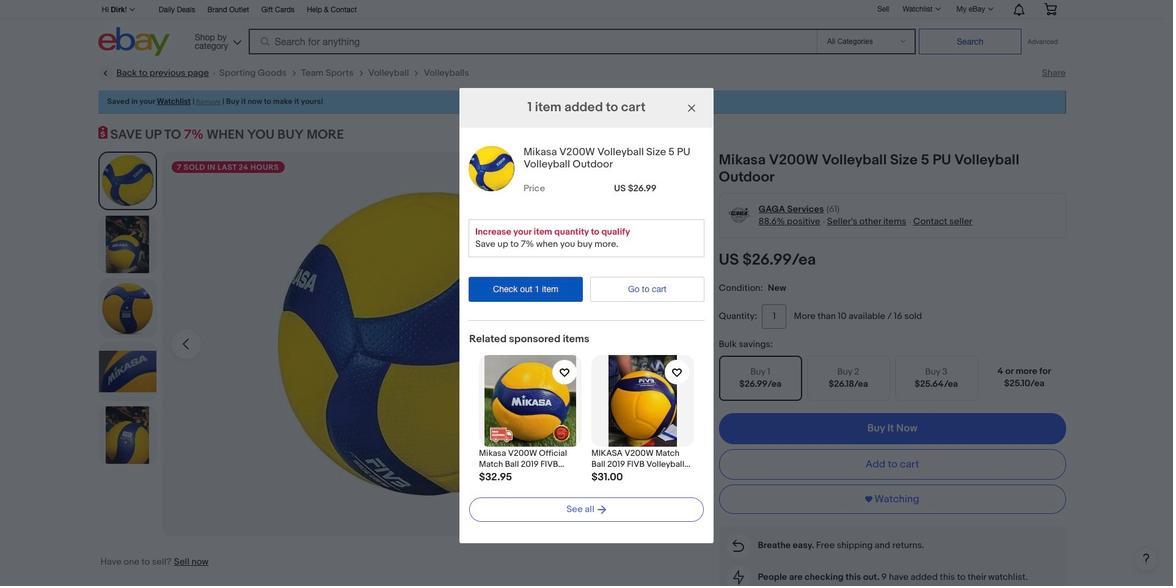 Task type: locate. For each thing, give the bounding box(es) containing it.
picture 3 of 5 image
[[99, 279, 156, 337]]

list
[[469, 345, 704, 494]]

with details__icon image
[[733, 540, 744, 552], [733, 570, 744, 585]]

1 with details__icon image from the top
[[733, 540, 744, 552]]

dialog
[[0, 0, 1173, 586]]

None text field
[[762, 304, 787, 329]]

None text field
[[479, 471, 512, 483], [592, 471, 623, 483], [567, 504, 594, 515], [479, 471, 512, 483], [592, 471, 623, 483], [567, 504, 594, 515]]

None submit
[[919, 29, 1022, 54]]

banner
[[98, 0, 1066, 59]]

watchlist image
[[935, 7, 941, 10]]

1 vertical spatial with details__icon image
[[733, 570, 744, 585]]

picture 4 of 5 image
[[99, 343, 156, 400]]

picture 5 of 5 image
[[99, 406, 156, 464]]

0 vertical spatial with details__icon image
[[733, 540, 744, 552]]

mikasa v200w volleyball size 5 pu volleyball outdoor - picture 1 of 5 image
[[162, 151, 699, 536]]



Task type: vqa. For each thing, say whether or not it's contained in the screenshot.
READY at the left of the page
no



Task type: describe. For each thing, give the bounding box(es) containing it.
2 with details__icon image from the top
[[733, 570, 744, 585]]

mikasa v200w volleyball size 5 pu volleyball outdoor image
[[469, 146, 515, 191]]

my ebay image
[[988, 7, 993, 10]]

account navigation
[[98, 0, 1066, 19]]

picture 1 of 5 image
[[101, 154, 154, 208]]

picture 2 of 5 image
[[99, 216, 156, 273]]

help, opens dialogs image
[[1140, 553, 1152, 565]]

your shopping cart image
[[1043, 3, 1057, 15]]



